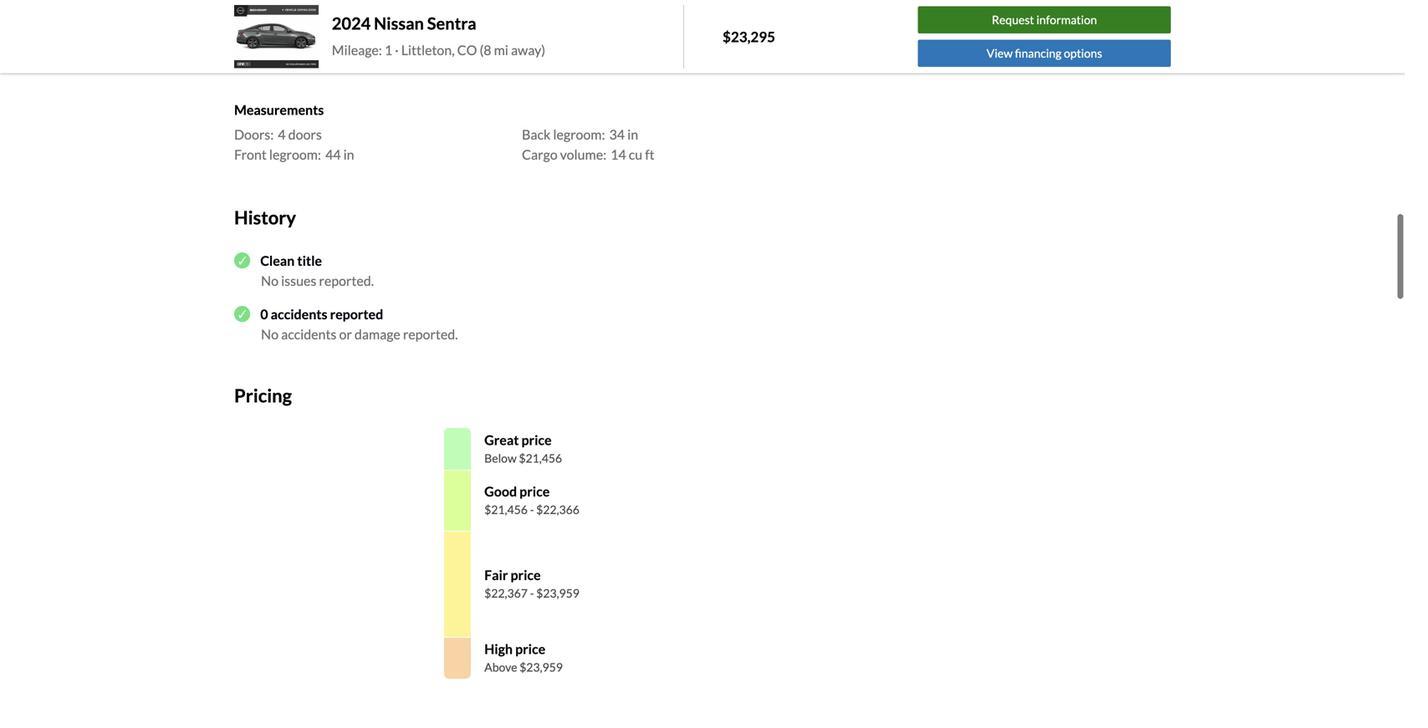 Task type: vqa. For each thing, say whether or not it's contained in the screenshot.
·
yes



Task type: describe. For each thing, give the bounding box(es) containing it.
information
[[1037, 13, 1098, 27]]

vdpcheck image
[[234, 306, 250, 322]]

no accidents or damage reported.
[[261, 326, 458, 342]]

$23,959 inside high price above $23,959
[[520, 661, 563, 675]]

options
[[1064, 46, 1103, 60]]

monitoring
[[297, 37, 363, 53]]

pricing
[[234, 385, 292, 406]]

4
[[278, 126, 286, 143]]

request information
[[992, 13, 1098, 27]]

reported
[[330, 306, 383, 322]]

spot
[[267, 37, 294, 53]]

no issues reported.
[[261, 273, 374, 289]]

cu
[[629, 146, 643, 163]]

curtain
[[234, 57, 279, 73]]

back
[[522, 126, 551, 143]]

rear side airbags
[[522, 52, 621, 68]]

sentra
[[427, 13, 477, 33]]

history
[[234, 207, 296, 228]]

good
[[485, 484, 517, 500]]

legroom: inside doors: 4 doors front legroom: 44 in
[[269, 146, 321, 163]]

request information button
[[918, 6, 1172, 33]]

backup camera blind spot monitoring curtain airbags
[[234, 17, 363, 73]]

1 vertical spatial reported.
[[403, 326, 458, 342]]

- for fair price
[[530, 587, 534, 601]]

1
[[385, 42, 393, 58]]

no for no accidents or damage reported.
[[261, 326, 279, 342]]

title
[[297, 253, 322, 269]]

vdpcheck image
[[234, 253, 250, 269]]

good price $21,456 - $22,366
[[485, 484, 580, 517]]

littleton,
[[401, 42, 455, 58]]

measurements
[[234, 101, 324, 118]]

in inside back legroom: 34 in cargo volume: 14 cu ft
[[628, 126, 639, 143]]

0 accidents reported
[[260, 306, 383, 322]]

2024 nissan sentra image
[[234, 5, 319, 68]]

accidents for or
[[281, 326, 337, 342]]

44
[[325, 146, 341, 163]]

doors
[[288, 126, 322, 143]]

below
[[485, 451, 517, 466]]

in inside doors: 4 doors front legroom: 44 in
[[344, 146, 354, 163]]

accidents for reported
[[271, 306, 328, 322]]



Task type: locate. For each thing, give the bounding box(es) containing it.
0 vertical spatial no
[[261, 273, 279, 289]]

in right 44
[[344, 146, 354, 163]]

$23,959 right the $22,367
[[536, 587, 580, 601]]

issues
[[281, 273, 317, 289]]

clean title
[[260, 253, 322, 269]]

$22,366
[[536, 503, 580, 517]]

mi
[[494, 42, 509, 58]]

price inside fair price $22,367 - $23,959
[[511, 567, 541, 584]]

airbags inside backup camera blind spot monitoring curtain airbags
[[282, 57, 324, 73]]

1 horizontal spatial legroom:
[[553, 126, 605, 143]]

or
[[339, 326, 352, 342]]

1 vertical spatial no
[[261, 326, 279, 342]]

- inside good price $21,456 - $22,366
[[530, 503, 534, 517]]

$23,959 right "above"
[[520, 661, 563, 675]]

price for great price
[[522, 432, 552, 448]]

doors:
[[234, 126, 274, 143]]

-
[[530, 503, 534, 517], [530, 587, 534, 601]]

back legroom: 34 in cargo volume: 14 cu ft
[[522, 126, 655, 163]]

high
[[485, 641, 513, 658]]

backup
[[234, 17, 278, 33]]

rear
[[522, 52, 550, 68]]

price for fair price
[[511, 567, 541, 584]]

great price below $21,456
[[485, 432, 562, 466]]

0 vertical spatial legroom:
[[553, 126, 605, 143]]

price for high price
[[516, 641, 546, 658]]

fair price $22,367 - $23,959
[[485, 567, 580, 601]]

- right the $22,367
[[530, 587, 534, 601]]

0 horizontal spatial in
[[344, 146, 354, 163]]

1 no from the top
[[261, 273, 279, 289]]

14
[[611, 146, 626, 163]]

0 vertical spatial reported.
[[319, 273, 374, 289]]

accidents down issues
[[271, 306, 328, 322]]

doors: 4 doors front legroom: 44 in
[[234, 126, 354, 163]]

$23,959 inside fair price $22,367 - $23,959
[[536, 587, 580, 601]]

legroom: up volume:
[[553, 126, 605, 143]]

in
[[628, 126, 639, 143], [344, 146, 354, 163]]

0 vertical spatial $21,456
[[519, 451, 562, 466]]

front
[[234, 146, 267, 163]]

airbags down spot
[[282, 57, 324, 73]]

legroom:
[[553, 126, 605, 143], [269, 146, 321, 163]]

damage
[[355, 326, 401, 342]]

1 - from the top
[[530, 503, 534, 517]]

1 vertical spatial $23,959
[[520, 661, 563, 675]]

nissan
[[374, 13, 424, 33]]

(8
[[480, 42, 492, 58]]

airbags right side
[[579, 52, 621, 68]]

view financing options button
[[918, 40, 1172, 67]]

camera
[[280, 17, 326, 33]]

no for no issues reported.
[[261, 273, 279, 289]]

$23,295
[[723, 28, 776, 45]]

1 vertical spatial $21,456
[[485, 503, 528, 517]]

price for good price
[[520, 484, 550, 500]]

legroom: inside back legroom: 34 in cargo volume: 14 cu ft
[[553, 126, 605, 143]]

financing
[[1015, 46, 1062, 60]]

0 vertical spatial -
[[530, 503, 534, 517]]

legroom: down the doors
[[269, 146, 321, 163]]

reported. up reported
[[319, 273, 374, 289]]

$21,456
[[519, 451, 562, 466], [485, 503, 528, 517]]

price up $22,366
[[520, 484, 550, 500]]

2024 nissan sentra mileage: 1 · littleton, co (8 mi away)
[[332, 13, 546, 58]]

view
[[987, 46, 1013, 60]]

2024
[[332, 13, 371, 33]]

1 horizontal spatial reported.
[[403, 326, 458, 342]]

cargo
[[522, 146, 558, 163]]

$21,456 inside great price below $21,456
[[519, 451, 562, 466]]

34
[[610, 126, 625, 143]]

fair
[[485, 567, 508, 584]]

price inside good price $21,456 - $22,366
[[520, 484, 550, 500]]

$21,456 right the below
[[519, 451, 562, 466]]

1 horizontal spatial airbags
[[579, 52, 621, 68]]

price inside high price above $23,959
[[516, 641, 546, 658]]

side
[[553, 52, 576, 68]]

view financing options
[[987, 46, 1103, 60]]

reported. right damage
[[403, 326, 458, 342]]

0 vertical spatial accidents
[[271, 306, 328, 322]]

accidents down 0 accidents reported
[[281, 326, 337, 342]]

in right 34
[[628, 126, 639, 143]]

great
[[485, 432, 519, 448]]

$21,456 inside good price $21,456 - $22,366
[[485, 503, 528, 517]]

1 vertical spatial -
[[530, 587, 534, 601]]

price up the $22,367
[[511, 567, 541, 584]]

0 vertical spatial in
[[628, 126, 639, 143]]

above
[[485, 661, 518, 675]]

0 horizontal spatial reported.
[[319, 273, 374, 289]]

no down "clean"
[[261, 273, 279, 289]]

request
[[992, 13, 1035, 27]]

high price above $23,959
[[485, 641, 563, 675]]

accidents
[[271, 306, 328, 322], [281, 326, 337, 342]]

$22,367
[[485, 587, 528, 601]]

airbags
[[579, 52, 621, 68], [282, 57, 324, 73]]

$21,456 down the good
[[485, 503, 528, 517]]

0 horizontal spatial airbags
[[282, 57, 324, 73]]

no
[[261, 273, 279, 289], [261, 326, 279, 342]]

clean
[[260, 253, 295, 269]]

1 vertical spatial in
[[344, 146, 354, 163]]

1 vertical spatial accidents
[[281, 326, 337, 342]]

·
[[395, 42, 399, 58]]

- left $22,366
[[530, 503, 534, 517]]

- for good price
[[530, 503, 534, 517]]

ft
[[645, 146, 655, 163]]

1 vertical spatial legroom:
[[269, 146, 321, 163]]

2 no from the top
[[261, 326, 279, 342]]

mileage:
[[332, 42, 382, 58]]

blind
[[234, 37, 265, 53]]

no down 0
[[261, 326, 279, 342]]

price
[[522, 432, 552, 448], [520, 484, 550, 500], [511, 567, 541, 584], [516, 641, 546, 658]]

1 horizontal spatial in
[[628, 126, 639, 143]]

price right high
[[516, 641, 546, 658]]

away)
[[511, 42, 546, 58]]

0 horizontal spatial legroom:
[[269, 146, 321, 163]]

$23,959
[[536, 587, 580, 601], [520, 661, 563, 675]]

- inside fair price $22,367 - $23,959
[[530, 587, 534, 601]]

reported.
[[319, 273, 374, 289], [403, 326, 458, 342]]

price inside great price below $21,456
[[522, 432, 552, 448]]

volume:
[[560, 146, 607, 163]]

0 vertical spatial $23,959
[[536, 587, 580, 601]]

0
[[260, 306, 268, 322]]

co
[[457, 42, 477, 58]]

2 - from the top
[[530, 587, 534, 601]]

price right great
[[522, 432, 552, 448]]



